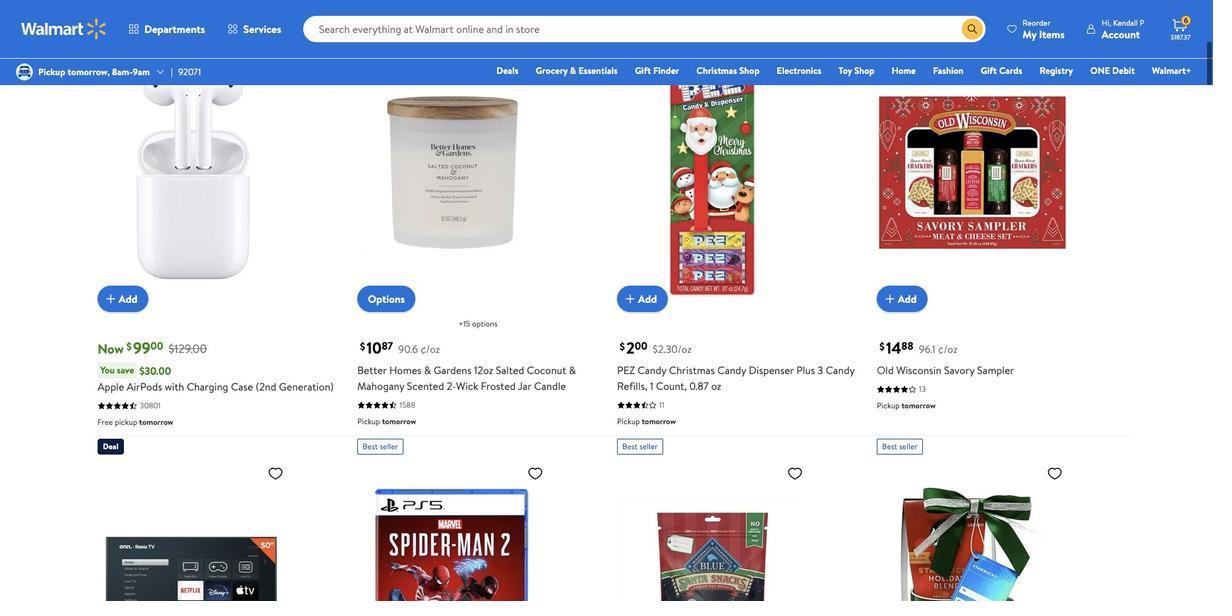 Task type: vqa. For each thing, say whether or not it's contained in the screenshot.
Manufacturer offer |  buy 2 to the left
no



Task type: describe. For each thing, give the bounding box(es) containing it.
departments button
[[117, 13, 216, 45]]

$ for 14
[[880, 339, 885, 354]]

grocery & essentials
[[536, 64, 618, 77]]

you
[[100, 364, 115, 377]]

add to favorites list, old wisconsin savory sampler image
[[1048, 48, 1064, 65]]

gift for gift finder
[[635, 64, 651, 77]]

grocery & essentials link
[[530, 63, 624, 78]]

add to cart image for 'pez candy christmas candy dispenser plus 3 candy refills, 1 count, 0.87 oz' image
[[623, 291, 639, 307]]

fashion
[[934, 64, 964, 77]]

99
[[133, 337, 151, 359]]

$187.37
[[1172, 32, 1192, 42]]

9am
[[133, 65, 150, 78]]

2 add button from the left
[[618, 286, 668, 312]]

$ for 2
[[620, 339, 625, 354]]

toy shop link
[[833, 63, 881, 78]]

now $ 99 00 $129.00
[[98, 337, 207, 359]]

services button
[[216, 13, 293, 45]]

hi,
[[1102, 17, 1112, 28]]

registry link
[[1034, 63, 1080, 78]]

Walmart Site-Wide search field
[[303, 16, 986, 42]]

mahogany
[[358, 379, 405, 393]]

now
[[98, 340, 124, 358]]

gift cards link
[[976, 63, 1029, 78]]

1 candy from the left
[[638, 363, 667, 377]]

11
[[660, 399, 665, 410]]

pez candy christmas candy dispenser plus 3 candy refills, 1 count, 0.87 oz image
[[618, 43, 809, 302]]

better
[[358, 363, 387, 377]]

gift for gift cards
[[981, 64, 998, 77]]

gift finder
[[635, 64, 680, 77]]

10
[[367, 337, 382, 359]]

hi, kendall p account
[[1102, 17, 1145, 41]]

12oz
[[474, 363, 494, 377]]

count,
[[656, 379, 687, 393]]

walmart+ link
[[1147, 63, 1198, 78]]

jar
[[518, 379, 532, 393]]

frosted
[[481, 379, 516, 393]]

add for $
[[119, 292, 138, 306]]

oz
[[712, 379, 722, 393]]

price when purchased online
[[95, 5, 225, 19]]

one debit
[[1091, 64, 1136, 77]]

christmas shop link
[[691, 63, 766, 78]]

marvel's spider-man 2 - playstation 5 image
[[358, 460, 549, 601]]

home link
[[886, 63, 922, 78]]

add to favorites list, apple airpods with charging case (2nd generation) image
[[268, 48, 284, 65]]

add to favorites list, blue buffalo santa snacks oatmeal & cinnamon flavor crunchy biscuit treats for dogs, whole grain, 11 oz. bag image
[[788, 465, 804, 482]]

pickup for 14
[[878, 400, 900, 411]]

$ 14 88 96.1 ¢/oz old wisconsin savory sampler
[[878, 337, 1015, 377]]

best for the blue buffalo santa snacks oatmeal & cinnamon flavor crunchy biscuit treats for dogs, whole grain, 11 oz. bag image
[[623, 441, 638, 452]]

tomorrow for 10
[[382, 416, 416, 427]]

3 candy from the left
[[826, 363, 855, 377]]

generation)
[[279, 379, 334, 394]]

registry
[[1040, 64, 1074, 77]]

$ for 10
[[360, 339, 365, 354]]

best for marvel's spider-man 2 - playstation 5 image
[[363, 441, 378, 452]]

gift finder link
[[629, 63, 686, 78]]

92071
[[178, 65, 201, 78]]

finder
[[654, 64, 680, 77]]

christmas shop
[[697, 64, 760, 77]]

$ 10 87 90.6 ¢/oz better homes & gardens 12oz salted coconut & mahogany scented 2-wick frosted jar candle
[[358, 337, 576, 393]]

deals
[[497, 64, 519, 77]]

options
[[368, 292, 405, 306]]

electronics link
[[771, 63, 828, 78]]

debit
[[1113, 64, 1136, 77]]

fashion link
[[928, 63, 970, 78]]

savory
[[945, 363, 975, 377]]

options link
[[358, 286, 416, 312]]

& inside grocery & essentials link
[[570, 64, 577, 77]]

deals link
[[491, 63, 525, 78]]

tomorrow down 30801
[[139, 416, 173, 428]]

essentials
[[579, 64, 618, 77]]

wick
[[456, 379, 479, 393]]

candle
[[534, 379, 566, 393]]

& up scented on the bottom of the page
[[424, 363, 431, 377]]

$ 2 00 $2.30/oz pez candy christmas candy dispenser plus 3 candy refills, 1 count, 0.87 oz
[[618, 337, 855, 393]]

¢/oz for 10
[[421, 342, 440, 356]]

add button for $
[[98, 286, 148, 312]]

reorder
[[1023, 17, 1051, 28]]

2 candy from the left
[[718, 363, 747, 377]]

30801
[[140, 400, 161, 411]]

tomorrow for 2
[[642, 416, 676, 427]]

pickup tomorrow for 14
[[878, 400, 936, 411]]

airpods
[[127, 379, 162, 394]]

00 inside $ 2 00 $2.30/oz pez candy christmas candy dispenser plus 3 candy refills, 1 count, 0.87 oz
[[635, 339, 648, 353]]

cards
[[1000, 64, 1023, 77]]

tomorrow for 14
[[902, 400, 936, 411]]

0.87
[[690, 379, 709, 393]]

price
[[95, 5, 118, 19]]

tomorrow,
[[68, 65, 110, 78]]

6 $187.37
[[1172, 15, 1192, 42]]

gardens
[[434, 363, 472, 377]]

scented
[[407, 379, 444, 393]]

one
[[1091, 64, 1111, 77]]

$30.00
[[140, 363, 171, 378]]

2
[[627, 337, 635, 359]]

best seller for the blue buffalo santa snacks oatmeal & cinnamon flavor crunchy biscuit treats for dogs, whole grain, 11 oz. bag image
[[623, 441, 658, 452]]



Task type: locate. For each thing, give the bounding box(es) containing it.
0 horizontal spatial candy
[[638, 363, 667, 377]]

 image
[[16, 63, 33, 80]]

2 00 from the left
[[635, 339, 648, 353]]

$129.00
[[169, 340, 207, 357]]

¢/oz right 96.1
[[939, 342, 958, 356]]

1 horizontal spatial ¢/oz
[[939, 342, 958, 356]]

0 horizontal spatial shop
[[740, 64, 760, 77]]

1 ¢/oz from the left
[[421, 342, 440, 356]]

kendall
[[1114, 17, 1139, 28]]

2 gift from the left
[[981, 64, 998, 77]]

add up $2.30/oz
[[639, 292, 658, 306]]

(2nd
[[256, 379, 277, 394]]

| 92071
[[171, 65, 201, 78]]

1 gift from the left
[[635, 64, 651, 77]]

add to cart image
[[103, 291, 119, 307]]

¢/oz inside $ 14 88 96.1 ¢/oz old wisconsin savory sampler
[[939, 342, 958, 356]]

candy right 3
[[826, 363, 855, 377]]

deal
[[103, 24, 119, 35], [103, 441, 119, 452]]

1 add button from the left
[[98, 286, 148, 312]]

gift left cards
[[981, 64, 998, 77]]

starbucks 15oz green mug with coffee image
[[878, 460, 1069, 601]]

13
[[920, 383, 927, 395]]

2-
[[447, 379, 456, 393]]

pickup for 10
[[358, 416, 380, 427]]

electronics
[[777, 64, 822, 77]]

|
[[171, 65, 173, 78]]

walmart+
[[1153, 64, 1192, 77]]

home
[[892, 64, 917, 77]]

14
[[887, 337, 902, 359]]

0 vertical spatial deal
[[103, 24, 119, 35]]

christmas
[[697, 64, 738, 77], [669, 363, 715, 377]]

2 ¢/oz from the left
[[939, 342, 958, 356]]

candy up oz
[[718, 363, 747, 377]]

2 horizontal spatial candy
[[826, 363, 855, 377]]

grocery
[[536, 64, 568, 77]]

88
[[902, 339, 914, 353]]

3 $ from the left
[[620, 339, 625, 354]]

$2.30/oz
[[653, 342, 692, 356]]

shop
[[740, 64, 760, 77], [855, 64, 875, 77]]

00 inside now $ 99 00 $129.00
[[151, 339, 163, 353]]

you save $30.00 apple airpods with charging case (2nd generation)
[[98, 363, 334, 394]]

case
[[231, 379, 253, 394]]

pickup tomorrow for 10
[[358, 416, 416, 427]]

add for 14
[[899, 292, 917, 306]]

add to favorites list, starbucks 15oz green mug with coffee image
[[1048, 465, 1064, 482]]

1 horizontal spatial add to cart image
[[883, 291, 899, 307]]

add button up 2
[[618, 286, 668, 312]]

$ inside $ 14 88 96.1 ¢/oz old wisconsin savory sampler
[[880, 339, 885, 354]]

old
[[878, 363, 894, 377]]

1 vertical spatial deal
[[103, 441, 119, 452]]

services
[[244, 22, 281, 36]]

sampler
[[978, 363, 1015, 377]]

¢/oz for 14
[[939, 342, 958, 356]]

pickup tomorrow, 8am-9am
[[38, 65, 150, 78]]

pickup down mahogany
[[358, 416, 380, 427]]

¢/oz inside $ 10 87 90.6 ¢/oz better homes & gardens 12oz salted coconut & mahogany scented 2-wick frosted jar candle
[[421, 342, 440, 356]]

shop inside "christmas shop" link
[[740, 64, 760, 77]]

best seller
[[363, 24, 398, 35], [363, 441, 398, 452], [623, 441, 658, 452], [883, 441, 918, 452]]

shop right toy
[[855, 64, 875, 77]]

gift cards
[[981, 64, 1023, 77]]

0 horizontal spatial add to cart image
[[623, 291, 639, 307]]

pickup left tomorrow,
[[38, 65, 65, 78]]

deal down the price
[[103, 24, 119, 35]]

0 horizontal spatial 00
[[151, 339, 163, 353]]

free
[[98, 416, 113, 428]]

dispenser
[[749, 363, 794, 377]]

seller
[[380, 24, 398, 35], [380, 441, 398, 452], [640, 441, 658, 452], [900, 441, 918, 452]]

gift
[[635, 64, 651, 77], [981, 64, 998, 77]]

add button for 14
[[878, 286, 928, 312]]

tomorrow
[[902, 400, 936, 411], [382, 416, 416, 427], [642, 416, 676, 427], [139, 416, 173, 428]]

add to favorites list, marvel's spider-man 2 - playstation 5 image
[[528, 465, 544, 482]]

1 shop from the left
[[740, 64, 760, 77]]

3
[[818, 363, 824, 377]]

2 horizontal spatial add button
[[878, 286, 928, 312]]

$
[[127, 339, 132, 354], [360, 339, 365, 354], [620, 339, 625, 354], [880, 339, 885, 354]]

3 add from the left
[[899, 292, 917, 306]]

pez
[[618, 363, 635, 377]]

better homes & gardens 12oz salted coconut & mahogany scented 2-wick frosted jar candle image
[[358, 43, 549, 302]]

90.6
[[399, 342, 418, 356]]

walmart image
[[21, 18, 107, 40]]

add
[[119, 292, 138, 306], [639, 292, 658, 306], [899, 292, 917, 306]]

salted
[[496, 363, 525, 377]]

pickup tomorrow down 1588
[[358, 416, 416, 427]]

seller for the blue buffalo santa snacks oatmeal & cinnamon flavor crunchy biscuit treats for dogs, whole grain, 11 oz. bag image
[[640, 441, 658, 452]]

$ left 14
[[880, 339, 885, 354]]

Search search field
[[303, 16, 986, 42]]

tomorrow down 11
[[642, 416, 676, 427]]

¢/oz
[[421, 342, 440, 356], [939, 342, 958, 356]]

tomorrow down 13
[[902, 400, 936, 411]]

pickup
[[115, 416, 137, 428]]

when
[[121, 5, 145, 19]]

8am-
[[112, 65, 133, 78]]

1 horizontal spatial shop
[[855, 64, 875, 77]]

$ inside now $ 99 00 $129.00
[[127, 339, 132, 354]]

pickup tomorrow down 11
[[618, 416, 676, 427]]

pickup down refills,
[[618, 416, 640, 427]]

add to favorites list, onn. 50 class 4k uhd (2160p) led roku smart tv hdr (100012585) image
[[268, 465, 284, 482]]

shop for christmas shop
[[740, 64, 760, 77]]

add button
[[98, 286, 148, 312], [618, 286, 668, 312], [878, 286, 928, 312]]

1 horizontal spatial gift
[[981, 64, 998, 77]]

add to cart image
[[623, 291, 639, 307], [883, 291, 899, 307]]

2 deal from the top
[[103, 441, 119, 452]]

candy up 1
[[638, 363, 667, 377]]

purchased
[[148, 5, 195, 19]]

seller for marvel's spider-man 2 - playstation 5 image
[[380, 441, 398, 452]]

add to cart image up 2
[[623, 291, 639, 307]]

4 $ from the left
[[880, 339, 885, 354]]

0 horizontal spatial add
[[119, 292, 138, 306]]

1 $ from the left
[[127, 339, 132, 354]]

christmas right finder
[[697, 64, 738, 77]]

pickup tomorrow down 13
[[878, 400, 936, 411]]

& right grocery at the left of the page
[[570, 64, 577, 77]]

add to favorites list, pez candy christmas candy dispenser plus 3 candy refills, 1 count, 0.87 oz image
[[788, 48, 804, 65]]

blue buffalo santa snacks oatmeal & cinnamon flavor crunchy biscuit treats for dogs, whole grain, 11 oz. bag image
[[618, 460, 809, 601]]

2 add to cart image from the left
[[883, 291, 899, 307]]

christmas inside $ 2 00 $2.30/oz pez candy christmas candy dispenser plus 3 candy refills, 1 count, 0.87 oz
[[669, 363, 715, 377]]

homes
[[390, 363, 422, 377]]

+15
[[459, 318, 470, 329]]

christmas up 0.87
[[669, 363, 715, 377]]

tomorrow down 1588
[[382, 416, 416, 427]]

charging
[[187, 379, 229, 394]]

shop left add to favorites list, pez candy christmas candy dispenser plus 3 candy refills, 1 count, 0.87 oz icon
[[740, 64, 760, 77]]

add up 99 on the left bottom of the page
[[119, 292, 138, 306]]

1588
[[400, 399, 416, 410]]

apple
[[98, 379, 124, 394]]

online
[[197, 5, 225, 19]]

shop for toy shop
[[855, 64, 875, 77]]

$ inside $ 2 00 $2.30/oz pez candy christmas candy dispenser plus 3 candy refills, 1 count, 0.87 oz
[[620, 339, 625, 354]]

&
[[570, 64, 577, 77], [424, 363, 431, 377], [569, 363, 576, 377]]

1 vertical spatial christmas
[[669, 363, 715, 377]]

1 00 from the left
[[151, 339, 163, 353]]

0 vertical spatial christmas
[[697, 64, 738, 77]]

0 horizontal spatial pickup tomorrow
[[358, 416, 416, 427]]

pickup tomorrow
[[878, 400, 936, 411], [358, 416, 416, 427], [618, 416, 676, 427]]

2 add from the left
[[639, 292, 658, 306]]

00 up pez
[[635, 339, 648, 353]]

1 add to cart image from the left
[[623, 291, 639, 307]]

save
[[117, 364, 134, 377]]

add to favorites list, better homes & gardens 12oz salted coconut & mahogany scented 2-wick frosted jar candle image
[[528, 48, 544, 65]]

6
[[1185, 15, 1189, 26]]

3 add button from the left
[[878, 286, 928, 312]]

0 horizontal spatial add button
[[98, 286, 148, 312]]

deal down free
[[103, 441, 119, 452]]

account
[[1102, 27, 1141, 41]]

$ left 2
[[620, 339, 625, 354]]

toy shop
[[839, 64, 875, 77]]

refills,
[[618, 379, 648, 393]]

best seller for starbucks 15oz green mug with coffee image
[[883, 441, 918, 452]]

0 horizontal spatial gift
[[635, 64, 651, 77]]

gift inside "link"
[[981, 64, 998, 77]]

best
[[363, 24, 378, 35], [363, 441, 378, 452], [623, 441, 638, 452], [883, 441, 898, 452]]

my
[[1023, 27, 1037, 41]]

2 $ from the left
[[360, 339, 365, 354]]

wisconsin
[[897, 363, 942, 377]]

$ left 99 on the left bottom of the page
[[127, 339, 132, 354]]

best for starbucks 15oz green mug with coffee image
[[883, 441, 898, 452]]

add button up now
[[98, 286, 148, 312]]

seller for starbucks 15oz green mug with coffee image
[[900, 441, 918, 452]]

search icon image
[[968, 24, 978, 34]]

old wisconsin savory sampler image
[[878, 43, 1069, 302]]

coconut
[[527, 363, 567, 377]]

pickup for 2
[[618, 416, 640, 427]]

one debit link
[[1085, 63, 1142, 78]]

1 horizontal spatial add button
[[618, 286, 668, 312]]

add to cart image for old wisconsin savory sampler image
[[883, 291, 899, 307]]

0 horizontal spatial ¢/oz
[[421, 342, 440, 356]]

options
[[472, 318, 498, 329]]

items
[[1040, 27, 1066, 41]]

1
[[650, 379, 654, 393]]

add up the 88
[[899, 292, 917, 306]]

87
[[382, 339, 393, 353]]

1 horizontal spatial 00
[[635, 339, 648, 353]]

pickup down old at the bottom of the page
[[878, 400, 900, 411]]

add to cart image up 14
[[883, 291, 899, 307]]

1 add from the left
[[119, 292, 138, 306]]

1 deal from the top
[[103, 24, 119, 35]]

best seller for marvel's spider-man 2 - playstation 5 image
[[363, 441, 398, 452]]

pickup tomorrow for 2
[[618, 416, 676, 427]]

shop inside toy shop 'link'
[[855, 64, 875, 77]]

free pickup tomorrow
[[98, 416, 173, 428]]

& right the coconut
[[569, 363, 576, 377]]

p
[[1141, 17, 1145, 28]]

¢/oz right 90.6 at left
[[421, 342, 440, 356]]

2 horizontal spatial pickup tomorrow
[[878, 400, 936, 411]]

$ left 10 at the left bottom of page
[[360, 339, 365, 354]]

gift left finder
[[635, 64, 651, 77]]

add button up the 88
[[878, 286, 928, 312]]

00 up $30.00
[[151, 339, 163, 353]]

1 horizontal spatial candy
[[718, 363, 747, 377]]

apple airpods with charging case (2nd generation) image
[[98, 43, 289, 302]]

$ inside $ 10 87 90.6 ¢/oz better homes & gardens 12oz salted coconut & mahogany scented 2-wick frosted jar candle
[[360, 339, 365, 354]]

onn. 50 class 4k uhd (2160p) led roku smart tv hdr (100012585) image
[[98, 460, 289, 601]]

departments
[[144, 22, 205, 36]]

candy
[[638, 363, 667, 377], [718, 363, 747, 377], [826, 363, 855, 377]]

1 horizontal spatial add
[[639, 292, 658, 306]]

2 shop from the left
[[855, 64, 875, 77]]

1 horizontal spatial pickup tomorrow
[[618, 416, 676, 427]]

pickup
[[38, 65, 65, 78], [878, 400, 900, 411], [358, 416, 380, 427], [618, 416, 640, 427]]

2 horizontal spatial add
[[899, 292, 917, 306]]



